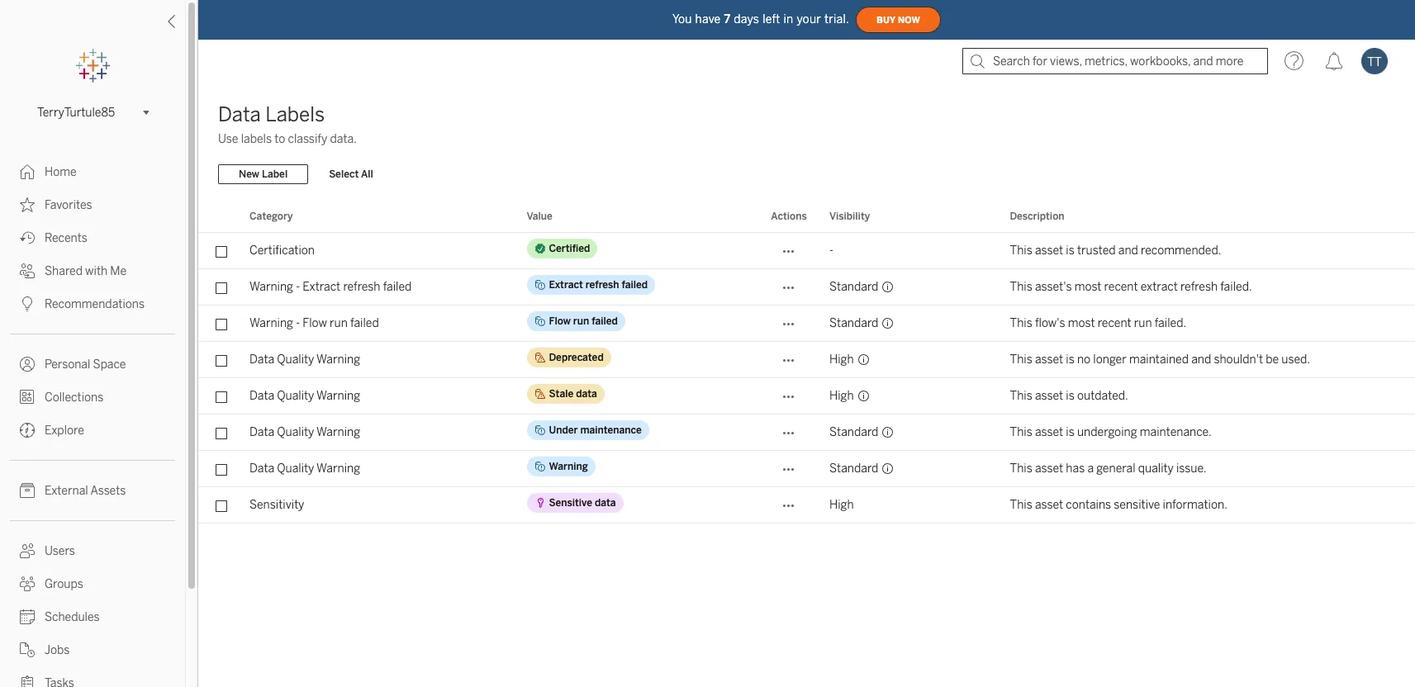 Task type: vqa. For each thing, say whether or not it's contained in the screenshot.
most
yes



Task type: describe. For each thing, give the bounding box(es) containing it.
explore
[[45, 424, 84, 438]]

this asset is outdated.
[[1010, 389, 1129, 403]]

external assets
[[45, 484, 126, 498]]

with
[[85, 264, 108, 278]]

recents
[[45, 231, 87, 245]]

under maintenance
[[549, 425, 642, 436]]

asset for sensitive
[[1035, 498, 1064, 512]]

new
[[239, 169, 259, 180]]

new label button
[[218, 164, 308, 184]]

0 vertical spatial -
[[830, 244, 834, 258]]

sensitive data
[[549, 497, 616, 509]]

grid containing certification
[[198, 202, 1415, 687]]

stale data
[[549, 388, 597, 400]]

explore link
[[0, 414, 185, 447]]

favorites link
[[0, 188, 185, 221]]

sensitive
[[549, 497, 592, 509]]

extract
[[1141, 280, 1178, 294]]

standard for this asset is undergoing maintenance.
[[830, 426, 879, 440]]

quality for general
[[277, 462, 314, 476]]

all
[[361, 169, 373, 180]]

in
[[784, 12, 794, 26]]

recommendations link
[[0, 288, 185, 321]]

collections
[[45, 391, 104, 405]]

row containing certification
[[198, 233, 1415, 269]]

data for sensitivity
[[595, 497, 616, 509]]

1 horizontal spatial extract
[[549, 279, 583, 291]]

- for warning - flow run failed
[[296, 316, 300, 330]]

collections link
[[0, 381, 185, 414]]

description
[[1010, 211, 1065, 222]]

is for trusted
[[1066, 244, 1075, 258]]

favorites
[[45, 198, 92, 212]]

groups
[[45, 578, 83, 592]]

new label
[[239, 169, 288, 180]]

deprecated
[[549, 352, 604, 364]]

row containing warning - flow run failed
[[198, 306, 1415, 342]]

data for data quality warning
[[576, 388, 597, 400]]

asset for trusted
[[1035, 244, 1064, 258]]

high for this asset is no longer maintained and shouldn't be used.
[[830, 353, 854, 367]]

outdated.
[[1077, 389, 1129, 403]]

label
[[262, 169, 288, 180]]

7
[[724, 12, 731, 26]]

select all button
[[318, 164, 384, 184]]

data quality warning for maintenance.
[[250, 426, 360, 440]]

0 horizontal spatial flow
[[303, 316, 327, 330]]

warning - flow run failed
[[250, 316, 379, 330]]

this asset's most recent extract refresh failed.
[[1010, 280, 1252, 294]]

1 horizontal spatial refresh
[[586, 279, 619, 291]]

2 quality from the top
[[277, 389, 314, 403]]

extract refresh failed
[[549, 279, 648, 291]]

asset for no
[[1035, 353, 1064, 367]]

quality for longer
[[277, 353, 314, 367]]

you have 7 days left in your trial.
[[673, 12, 849, 26]]

terryturtule85 button
[[31, 102, 155, 122]]

is for no
[[1066, 353, 1075, 367]]

groups link
[[0, 568, 185, 601]]

asset's
[[1035, 280, 1072, 294]]

most for asset's
[[1075, 280, 1102, 294]]

this asset contains sensitive information.
[[1010, 498, 1228, 512]]

under
[[549, 425, 578, 436]]

asset for outdated.
[[1035, 389, 1064, 403]]

data labels use labels to classify data.
[[218, 102, 357, 146]]

this for this asset is trusted and recommended.
[[1010, 244, 1033, 258]]

issue.
[[1177, 462, 1207, 476]]

0 horizontal spatial extract
[[303, 280, 341, 294]]

contains
[[1066, 498, 1111, 512]]

classify
[[288, 132, 327, 146]]

flow run failed
[[549, 316, 618, 327]]

5 row from the top
[[198, 378, 1415, 415]]

buy now button
[[856, 7, 941, 33]]

days
[[734, 12, 759, 26]]

warning - extract refresh failed
[[250, 280, 412, 294]]

this asset is no longer maintained and shouldn't be used.
[[1010, 353, 1310, 367]]

users
[[45, 544, 75, 559]]

asset for a
[[1035, 462, 1064, 476]]

recent for extract
[[1104, 280, 1138, 294]]

personal space
[[45, 358, 126, 372]]

no
[[1077, 353, 1091, 367]]

row containing warning - extract refresh failed
[[198, 269, 1415, 306]]

this flow's most recent run failed.
[[1010, 316, 1187, 330]]

flow's
[[1035, 316, 1065, 330]]

0 horizontal spatial refresh
[[343, 280, 380, 294]]

1 horizontal spatial and
[[1192, 353, 1211, 367]]

category
[[250, 211, 293, 222]]

data for maintenance.
[[250, 426, 274, 440]]

undergoing
[[1077, 426, 1137, 440]]

this for this flow's most recent run failed.
[[1010, 316, 1033, 330]]

select all
[[329, 169, 373, 180]]

maintained
[[1129, 353, 1189, 367]]

standard for this flow's most recent run failed.
[[830, 316, 879, 330]]

is for undergoing
[[1066, 426, 1075, 440]]

is for outdated.
[[1066, 389, 1075, 403]]

sensitivity
[[250, 498, 304, 512]]

recent for run
[[1098, 316, 1132, 330]]

recommended.
[[1141, 244, 1222, 258]]

terryturtule85
[[37, 105, 115, 119]]

maintenance.
[[1140, 426, 1212, 440]]



Task type: locate. For each thing, give the bounding box(es) containing it.
and
[[1119, 244, 1138, 258], [1192, 353, 1211, 367]]

buy
[[877, 14, 896, 25]]

value
[[527, 211, 553, 222]]

7 this from the top
[[1010, 462, 1033, 476]]

data.
[[330, 132, 357, 146]]

extract up warning - flow run failed
[[303, 280, 341, 294]]

1 vertical spatial -
[[296, 280, 300, 294]]

4 this from the top
[[1010, 353, 1033, 367]]

run down warning - extract refresh failed
[[330, 316, 348, 330]]

7 row from the top
[[198, 451, 1415, 487]]

buy now
[[877, 14, 920, 25]]

data right sensitive
[[595, 497, 616, 509]]

assets
[[90, 484, 126, 498]]

3 data quality warning from the top
[[250, 426, 360, 440]]

this down this asset is outdated.
[[1010, 426, 1033, 440]]

asset left the has
[[1035, 462, 1064, 476]]

jobs link
[[0, 634, 185, 667]]

2 asset from the top
[[1035, 353, 1064, 367]]

quality
[[1138, 462, 1174, 476]]

run
[[573, 316, 589, 327], [330, 316, 348, 330], [1134, 316, 1152, 330]]

0 vertical spatial high
[[830, 353, 854, 367]]

this for this asset's most recent extract refresh failed.
[[1010, 280, 1033, 294]]

6 row from the top
[[198, 415, 1415, 451]]

left
[[763, 12, 780, 26]]

me
[[110, 264, 127, 278]]

shouldn't
[[1214, 353, 1263, 367]]

standard for this asset has a general quality issue.
[[830, 462, 879, 476]]

3 asset from the top
[[1035, 389, 1064, 403]]

0 vertical spatial data
[[576, 388, 597, 400]]

visibility
[[830, 211, 870, 222]]

failed. up the this asset is no longer maintained and shouldn't be used.
[[1155, 316, 1187, 330]]

- down visibility
[[830, 244, 834, 258]]

and right trusted at right
[[1119, 244, 1138, 258]]

6 asset from the top
[[1035, 498, 1064, 512]]

2 this from the top
[[1010, 280, 1033, 294]]

2 vertical spatial high
[[830, 498, 854, 512]]

data quality warning for general
[[250, 462, 360, 476]]

this up this asset is outdated.
[[1010, 353, 1033, 367]]

4 row from the top
[[198, 342, 1415, 378]]

high for this asset is outdated.
[[830, 389, 854, 403]]

schedules link
[[0, 601, 185, 634]]

recents link
[[0, 221, 185, 254]]

this down description
[[1010, 244, 1033, 258]]

labels
[[265, 102, 325, 126]]

1 data quality warning from the top
[[250, 353, 360, 367]]

2 is from the top
[[1066, 353, 1075, 367]]

is left trusted at right
[[1066, 244, 1075, 258]]

this for this asset has a general quality issue.
[[1010, 462, 1033, 476]]

shared with me
[[45, 264, 127, 278]]

refresh right extract
[[1181, 280, 1218, 294]]

8 row from the top
[[198, 487, 1415, 524]]

most right flow's
[[1068, 316, 1095, 330]]

4 quality from the top
[[277, 462, 314, 476]]

0 vertical spatial recent
[[1104, 280, 1138, 294]]

this asset is undergoing maintenance.
[[1010, 426, 1212, 440]]

row group containing certification
[[198, 233, 1415, 524]]

navigation panel element
[[0, 50, 185, 687]]

trial.
[[825, 12, 849, 26]]

3 standard from the top
[[830, 426, 879, 440]]

this left "outdated."
[[1010, 389, 1033, 403]]

failed
[[622, 279, 648, 291], [383, 280, 412, 294], [592, 316, 618, 327], [350, 316, 379, 330]]

personal space link
[[0, 348, 185, 381]]

1 quality from the top
[[277, 353, 314, 367]]

data quality warning
[[250, 353, 360, 367], [250, 389, 360, 403], [250, 426, 360, 440], [250, 462, 360, 476]]

6 this from the top
[[1010, 426, 1033, 440]]

8 this from the top
[[1010, 498, 1033, 512]]

be
[[1266, 353, 1279, 367]]

failed.
[[1221, 280, 1252, 294], [1155, 316, 1187, 330]]

information.
[[1163, 498, 1228, 512]]

3 row from the top
[[198, 306, 1415, 342]]

flow
[[549, 316, 571, 327], [303, 316, 327, 330]]

1 horizontal spatial run
[[573, 316, 589, 327]]

home link
[[0, 155, 185, 188]]

users link
[[0, 535, 185, 568]]

1 is from the top
[[1066, 244, 1075, 258]]

1 vertical spatial and
[[1192, 353, 1211, 367]]

3 is from the top
[[1066, 389, 1075, 403]]

1 vertical spatial high
[[830, 389, 854, 403]]

quality for maintenance.
[[277, 426, 314, 440]]

is down this asset is outdated.
[[1066, 426, 1075, 440]]

- down warning - extract refresh failed
[[296, 316, 300, 330]]

refresh up warning - flow run failed
[[343, 280, 380, 294]]

2 vertical spatial -
[[296, 316, 300, 330]]

run down this asset's most recent extract refresh failed.
[[1134, 316, 1152, 330]]

standard
[[830, 280, 879, 294], [830, 316, 879, 330], [830, 426, 879, 440], [830, 462, 879, 476]]

certification
[[250, 244, 315, 258]]

Search for views, metrics, workbooks, and more text field
[[963, 48, 1268, 74]]

is left no
[[1066, 353, 1075, 367]]

actions
[[771, 211, 807, 222]]

0 horizontal spatial failed.
[[1155, 316, 1187, 330]]

data
[[218, 102, 261, 126], [250, 353, 274, 367], [250, 389, 274, 403], [250, 426, 274, 440], [250, 462, 274, 476]]

this left the has
[[1010, 462, 1033, 476]]

most
[[1075, 280, 1102, 294], [1068, 316, 1095, 330]]

run up "deprecated"
[[573, 316, 589, 327]]

data quality warning for longer
[[250, 353, 360, 367]]

extract down 'certified'
[[549, 279, 583, 291]]

asset down description
[[1035, 244, 1064, 258]]

this left flow's
[[1010, 316, 1033, 330]]

asset for undergoing
[[1035, 426, 1064, 440]]

high
[[830, 353, 854, 367], [830, 389, 854, 403], [830, 498, 854, 512]]

asset left contains
[[1035, 498, 1064, 512]]

0 horizontal spatial run
[[330, 316, 348, 330]]

schedules
[[45, 611, 100, 625]]

now
[[898, 14, 920, 25]]

warning
[[250, 280, 293, 294], [250, 316, 293, 330], [317, 353, 360, 367], [317, 389, 360, 403], [317, 426, 360, 440], [549, 461, 588, 473], [317, 462, 360, 476]]

flow up "deprecated"
[[549, 316, 571, 327]]

jobs
[[45, 644, 70, 658]]

data inside "data labels use labels to classify data."
[[218, 102, 261, 126]]

data for general
[[250, 462, 274, 476]]

refresh
[[586, 279, 619, 291], [343, 280, 380, 294], [1181, 280, 1218, 294]]

stale
[[549, 388, 574, 400]]

you
[[673, 12, 692, 26]]

asset
[[1035, 244, 1064, 258], [1035, 353, 1064, 367], [1035, 389, 1064, 403], [1035, 426, 1064, 440], [1035, 462, 1064, 476], [1035, 498, 1064, 512]]

trusted
[[1077, 244, 1116, 258]]

1 horizontal spatial failed.
[[1221, 280, 1252, 294]]

most right "asset's"
[[1075, 280, 1102, 294]]

2 data quality warning from the top
[[250, 389, 360, 403]]

longer
[[1093, 353, 1127, 367]]

select
[[329, 169, 359, 180]]

recent up longer
[[1098, 316, 1132, 330]]

sensitive
[[1114, 498, 1160, 512]]

flow down warning - extract refresh failed
[[303, 316, 327, 330]]

home
[[45, 165, 77, 179]]

most for flow's
[[1068, 316, 1095, 330]]

2 row from the top
[[198, 269, 1415, 306]]

asset down this asset is outdated.
[[1035, 426, 1064, 440]]

1 standard from the top
[[830, 280, 879, 294]]

labels
[[241, 132, 272, 146]]

refresh up the flow run failed
[[586, 279, 619, 291]]

- down certification
[[296, 280, 300, 294]]

standard for this asset's most recent extract refresh failed.
[[830, 280, 879, 294]]

data right the stale
[[576, 388, 597, 400]]

shared
[[45, 264, 83, 278]]

have
[[695, 12, 721, 26]]

2 horizontal spatial refresh
[[1181, 280, 1218, 294]]

grid
[[198, 202, 1415, 687]]

certified
[[549, 243, 590, 254]]

1 asset from the top
[[1035, 244, 1064, 258]]

1 vertical spatial recent
[[1098, 316, 1132, 330]]

row containing sensitivity
[[198, 487, 1415, 524]]

3 high from the top
[[830, 498, 854, 512]]

this left contains
[[1010, 498, 1033, 512]]

shared with me link
[[0, 254, 185, 288]]

maintenance
[[580, 425, 642, 436]]

data for longer
[[250, 353, 274, 367]]

3 quality from the top
[[277, 426, 314, 440]]

- for warning - extract refresh failed
[[296, 280, 300, 294]]

this left "asset's"
[[1010, 280, 1033, 294]]

this for this asset is undergoing maintenance.
[[1010, 426, 1033, 440]]

to
[[274, 132, 285, 146]]

this asset has a general quality issue.
[[1010, 462, 1207, 476]]

quality
[[277, 353, 314, 367], [277, 389, 314, 403], [277, 426, 314, 440], [277, 462, 314, 476]]

2 high from the top
[[830, 389, 854, 403]]

recent down this asset is trusted and recommended.
[[1104, 280, 1138, 294]]

0 vertical spatial and
[[1119, 244, 1138, 258]]

this for this asset is no longer maintained and shouldn't be used.
[[1010, 353, 1033, 367]]

this for this asset contains sensitive information.
[[1010, 498, 1033, 512]]

extract
[[549, 279, 583, 291], [303, 280, 341, 294]]

a
[[1088, 462, 1094, 476]]

external
[[45, 484, 88, 498]]

this for this asset is outdated.
[[1010, 389, 1033, 403]]

general
[[1097, 462, 1136, 476]]

4 data quality warning from the top
[[250, 462, 360, 476]]

3 this from the top
[[1010, 316, 1033, 330]]

used.
[[1282, 353, 1310, 367]]

1 this from the top
[[1010, 244, 1033, 258]]

1 vertical spatial data
[[595, 497, 616, 509]]

5 asset from the top
[[1035, 462, 1064, 476]]

4 is from the top
[[1066, 426, 1075, 440]]

this
[[1010, 244, 1033, 258], [1010, 280, 1033, 294], [1010, 316, 1033, 330], [1010, 353, 1033, 367], [1010, 389, 1033, 403], [1010, 426, 1033, 440], [1010, 462, 1033, 476], [1010, 498, 1033, 512]]

1 high from the top
[[830, 353, 854, 367]]

2 horizontal spatial run
[[1134, 316, 1152, 330]]

is left "outdated."
[[1066, 389, 1075, 403]]

is
[[1066, 244, 1075, 258], [1066, 353, 1075, 367], [1066, 389, 1075, 403], [1066, 426, 1075, 440]]

asset left "outdated."
[[1035, 389, 1064, 403]]

4 asset from the top
[[1035, 426, 1064, 440]]

row
[[198, 233, 1415, 269], [198, 269, 1415, 306], [198, 306, 1415, 342], [198, 342, 1415, 378], [198, 378, 1415, 415], [198, 415, 1415, 451], [198, 451, 1415, 487], [198, 487, 1415, 524]]

2 standard from the top
[[830, 316, 879, 330]]

0 horizontal spatial and
[[1119, 244, 1138, 258]]

failed. down recommended.
[[1221, 280, 1252, 294]]

-
[[830, 244, 834, 258], [296, 280, 300, 294], [296, 316, 300, 330]]

5 this from the top
[[1010, 389, 1033, 403]]

1 vertical spatial failed.
[[1155, 316, 1187, 330]]

recommendations
[[45, 297, 145, 311]]

external assets link
[[0, 474, 185, 507]]

1 horizontal spatial flow
[[549, 316, 571, 327]]

this asset is trusted and recommended.
[[1010, 244, 1222, 258]]

main navigation. press the up and down arrow keys to access links. element
[[0, 155, 185, 687]]

space
[[93, 358, 126, 372]]

1 row from the top
[[198, 233, 1415, 269]]

row group
[[198, 233, 1415, 524]]

and left shouldn't
[[1192, 353, 1211, 367]]

0 vertical spatial failed.
[[1221, 280, 1252, 294]]

1 vertical spatial most
[[1068, 316, 1095, 330]]

0 vertical spatial most
[[1075, 280, 1102, 294]]

4 standard from the top
[[830, 462, 879, 476]]

asset left no
[[1035, 353, 1064, 367]]



